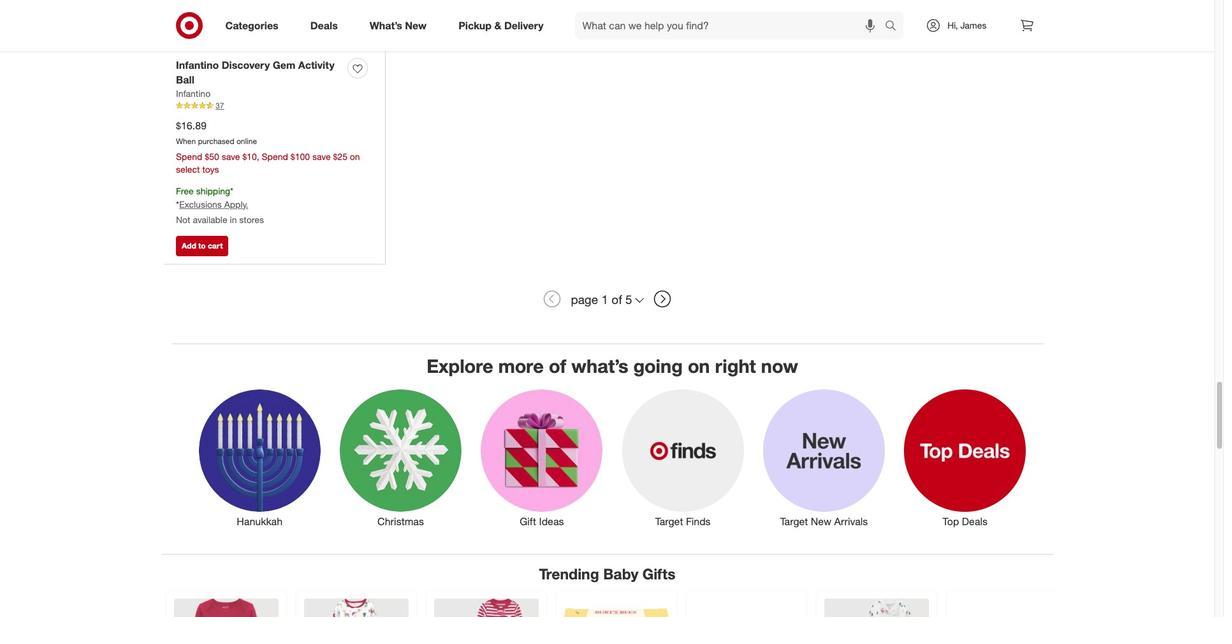 Task type: describe. For each thing, give the bounding box(es) containing it.
christmas
[[378, 515, 424, 528]]

2 save from the left
[[312, 151, 331, 162]]

available
[[193, 214, 227, 225]]

0 vertical spatial deals
[[310, 19, 338, 32]]

search button
[[879, 11, 910, 42]]

delivery
[[504, 19, 544, 32]]

target for target new arrivals
[[780, 515, 808, 528]]

target finds link
[[612, 387, 754, 529]]

now
[[761, 355, 798, 378]]

1 spend from the left
[[176, 151, 202, 162]]

in
[[230, 214, 237, 225]]

gift
[[520, 515, 536, 528]]

exclusions apply. button
[[179, 198, 248, 211]]

select
[[176, 164, 200, 175]]

baby
[[603, 565, 639, 583]]

explore more of what's going on right now
[[427, 355, 798, 378]]

add to cart
[[182, 241, 223, 251]]

infantino for infantino discovery gem activity ball
[[176, 59, 219, 72]]

online
[[236, 136, 257, 146]]

of for 1
[[612, 292, 622, 306]]

1 horizontal spatial *
[[230, 185, 233, 196]]

trending baby gifts
[[539, 565, 676, 583]]

new for target
[[811, 515, 832, 528]]

categories link
[[215, 11, 294, 40]]

page
[[571, 292, 598, 306]]

top
[[943, 515, 959, 528]]

discovery
[[222, 59, 270, 72]]

shipping
[[196, 185, 230, 196]]

infantino link
[[176, 87, 211, 100]]

toys
[[202, 164, 219, 175]]

$100
[[291, 151, 310, 162]]

new for what's
[[405, 19, 427, 32]]

free shipping * * exclusions apply. not available in stores
[[176, 185, 264, 225]]

What can we help you find? suggestions appear below search field
[[575, 11, 888, 40]]

more
[[498, 355, 544, 378]]

target finds
[[655, 515, 711, 528]]

1 vertical spatial deals
[[962, 515, 988, 528]]

ideas
[[539, 515, 564, 528]]

add to cart button
[[176, 236, 228, 256]]

hi, james
[[948, 20, 987, 31]]

what's
[[571, 355, 628, 378]]

what's
[[370, 19, 402, 32]]

infantino discovery gem activity ball
[[176, 59, 335, 86]]

page 1 of 5 button
[[565, 285, 649, 313]]

finds
[[686, 515, 711, 528]]

christmas link
[[330, 387, 471, 529]]

hi,
[[948, 20, 958, 31]]

$25
[[333, 151, 347, 162]]

pickup
[[459, 19, 492, 32]]

categories
[[225, 19, 278, 32]]

james
[[961, 20, 987, 31]]

cart
[[208, 241, 223, 251]]

on inside $16.89 when purchased online spend $50 save $10, spend $100 save $25 on select toys
[[350, 151, 360, 162]]

1
[[602, 292, 608, 306]]

add
[[182, 241, 196, 251]]

free
[[176, 185, 194, 196]]

pickup & delivery
[[459, 19, 544, 32]]

arrivals
[[834, 515, 868, 528]]

pickup & delivery link
[[448, 11, 560, 40]]

&
[[494, 19, 501, 32]]

ball
[[176, 73, 194, 86]]

exclusions
[[179, 199, 222, 210]]

of for more
[[549, 355, 566, 378]]

going
[[633, 355, 683, 378]]

37
[[216, 101, 224, 110]]



Task type: vqa. For each thing, say whether or not it's contained in the screenshot.
carter's just one you®️ baby santa reindeer sleep n' play - white image
yes



Task type: locate. For each thing, give the bounding box(es) containing it.
save left $25
[[312, 151, 331, 162]]

target for target finds
[[655, 515, 683, 528]]

0 vertical spatial infantino
[[176, 59, 219, 72]]

* down free
[[176, 199, 179, 210]]

search
[[879, 20, 910, 33]]

infantino inside infantino discovery gem activity ball
[[176, 59, 219, 72]]

1 target from the left
[[655, 515, 683, 528]]

0 horizontal spatial new
[[405, 19, 427, 32]]

$10,
[[242, 151, 259, 162]]

gift ideas link
[[471, 387, 612, 529]]

right
[[715, 355, 756, 378]]

deals right top
[[962, 515, 988, 528]]

of right more
[[549, 355, 566, 378]]

of
[[612, 292, 622, 306], [549, 355, 566, 378]]

0 vertical spatial new
[[405, 19, 427, 32]]

deals
[[310, 19, 338, 32], [962, 515, 988, 528]]

on right $25
[[350, 151, 360, 162]]

deals up the activity
[[310, 19, 338, 32]]

new right what's
[[405, 19, 427, 32]]

target new arrivals link
[[754, 387, 895, 529]]

carter's just one you®️ baby santa reindeer sleep n' play - white image
[[824, 599, 929, 617], [824, 599, 929, 617]]

not
[[176, 214, 190, 225]]

when
[[176, 136, 196, 146]]

to
[[198, 241, 206, 251]]

1 horizontal spatial spend
[[262, 151, 288, 162]]

what's new link
[[359, 11, 443, 40]]

1 vertical spatial on
[[688, 355, 710, 378]]

*
[[230, 185, 233, 196], [176, 199, 179, 210]]

trending
[[539, 565, 599, 583]]

page 1 of 5
[[571, 292, 632, 306]]

1 horizontal spatial new
[[811, 515, 832, 528]]

1 vertical spatial *
[[176, 199, 179, 210]]

carter's just one you®️ my first christmas baby bodysuit - red image
[[174, 599, 278, 617], [174, 599, 278, 617]]

37 link
[[176, 100, 372, 111]]

target
[[655, 515, 683, 528], [780, 515, 808, 528]]

$16.89 when purchased online spend $50 save $10, spend $100 save $25 on select toys
[[176, 119, 360, 175]]

5
[[626, 292, 632, 306]]

new
[[405, 19, 427, 32], [811, 515, 832, 528]]

1 vertical spatial new
[[811, 515, 832, 528]]

0 horizontal spatial deals
[[310, 19, 338, 32]]

of inside page 1 of 5 dropdown button
[[612, 292, 622, 306]]

explore
[[427, 355, 493, 378]]

0 vertical spatial of
[[612, 292, 622, 306]]

gift ideas
[[520, 515, 564, 528]]

2 spend from the left
[[262, 151, 288, 162]]

1 save from the left
[[222, 151, 240, 162]]

0 horizontal spatial on
[[350, 151, 360, 162]]

infantino up ball
[[176, 59, 219, 72]]

new left arrivals
[[811, 515, 832, 528]]

save
[[222, 151, 240, 162], [312, 151, 331, 162]]

1 horizontal spatial target
[[780, 515, 808, 528]]

0 horizontal spatial spend
[[176, 151, 202, 162]]

1 infantino from the top
[[176, 59, 219, 72]]

gem
[[273, 59, 295, 72]]

on left 'right'
[[688, 355, 710, 378]]

top deals
[[943, 515, 988, 528]]

0 vertical spatial on
[[350, 151, 360, 162]]

0 vertical spatial *
[[230, 185, 233, 196]]

on
[[350, 151, 360, 162], [688, 355, 710, 378]]

boogie wipes saline nose wipes unscented - 30ct image
[[694, 599, 799, 617], [694, 599, 799, 617]]

deals link
[[299, 11, 354, 40]]

1 horizontal spatial of
[[612, 292, 622, 306]]

activity
[[298, 59, 335, 72]]

0 horizontal spatial of
[[549, 355, 566, 378]]

1 vertical spatial of
[[549, 355, 566, 378]]

infantino for infantino
[[176, 88, 211, 99]]

1 horizontal spatial deals
[[962, 515, 988, 528]]

0 horizontal spatial *
[[176, 199, 179, 210]]

target left arrivals
[[780, 515, 808, 528]]

0 horizontal spatial target
[[655, 515, 683, 528]]

stores
[[239, 214, 264, 225]]

$50
[[205, 151, 219, 162]]

spend
[[176, 151, 202, 162], [262, 151, 288, 162]]

target left finds
[[655, 515, 683, 528]]

hanukkah link
[[189, 387, 330, 529]]

$16.89
[[176, 119, 207, 132]]

0 horizontal spatial save
[[222, 151, 240, 162]]

1 horizontal spatial save
[[312, 151, 331, 162]]

spend right $10,
[[262, 151, 288, 162]]

spend up "select"
[[176, 151, 202, 162]]

apply.
[[224, 199, 248, 210]]

burt's bees tips and toes kit - 6ct image
[[564, 599, 669, 617], [564, 599, 669, 617]]

* up apply.
[[230, 185, 233, 196]]

hanukkah
[[237, 515, 283, 528]]

2 infantino from the top
[[176, 88, 211, 99]]

infantino discovery gem activity ball image
[[176, 0, 372, 51], [176, 0, 372, 51]]

carter's just one you®️ santa striped baby sleep n' play - red/white image
[[434, 599, 538, 617], [434, 599, 538, 617]]

2 target from the left
[[780, 515, 808, 528]]

of left 5 on the top of page
[[612, 292, 622, 306]]

gifts
[[643, 565, 676, 583]]

infantino
[[176, 59, 219, 72], [176, 88, 211, 99]]

1 horizontal spatial on
[[688, 355, 710, 378]]

save right the $50 on the left
[[222, 151, 240, 162]]

carter's just one you®️ baby santa christmas fleece fleece footed pajama - white image
[[304, 599, 408, 617], [304, 599, 408, 617]]

purchased
[[198, 136, 234, 146]]

what's new
[[370, 19, 427, 32]]

infantino discovery gem activity ball link
[[176, 58, 342, 87]]

target new arrivals
[[780, 515, 868, 528]]

top deals link
[[895, 387, 1036, 529]]

1 vertical spatial infantino
[[176, 88, 211, 99]]

infantino down ball
[[176, 88, 211, 99]]



